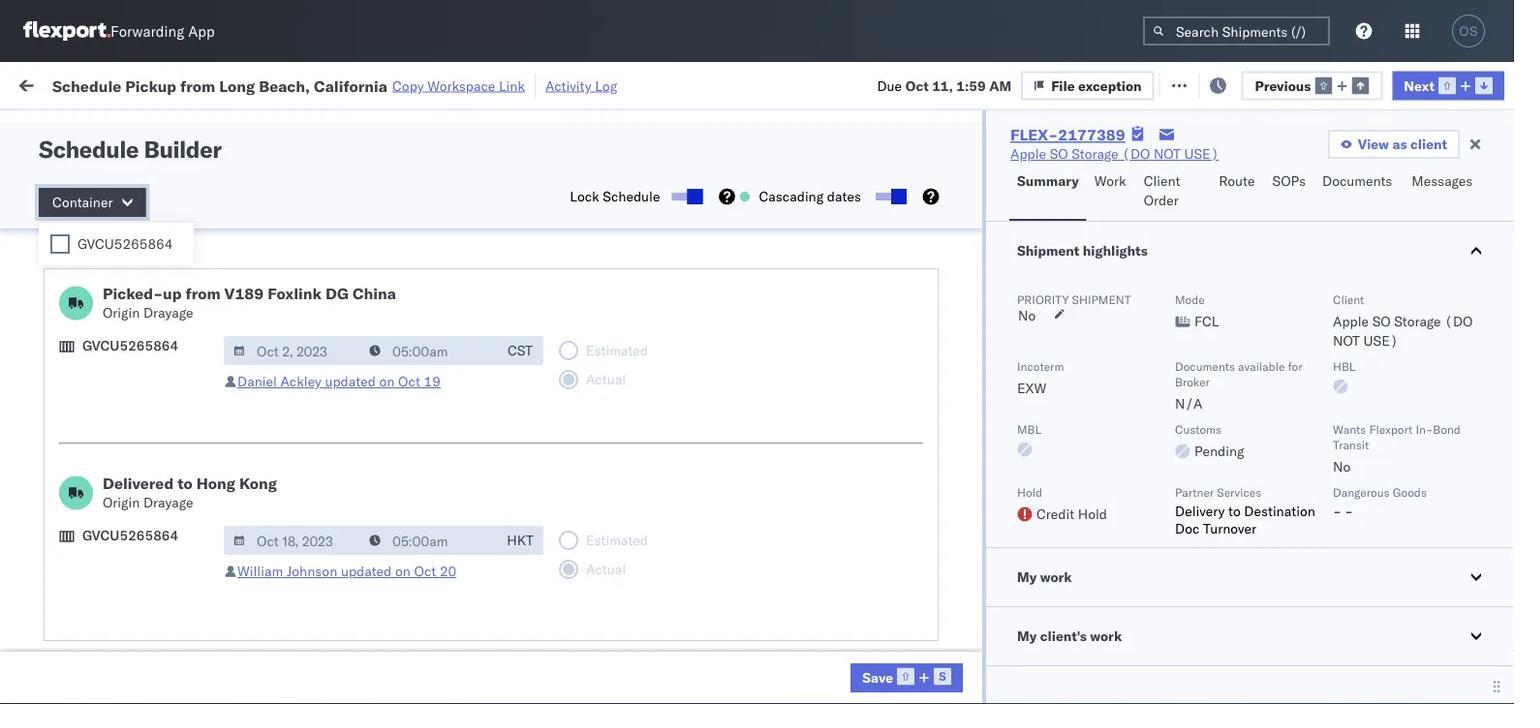 Task type: locate. For each thing, give the bounding box(es) containing it.
documents inside upload customs clearance documents - 2 of 2
[[192, 354, 263, 371]]

ackley
[[280, 373, 321, 390]]

1 vertical spatial -- : -- -- text field
[[359, 526, 497, 555]]

11,
[[932, 77, 953, 94], [433, 620, 454, 637]]

0 horizontal spatial my work
[[19, 70, 105, 97]]

0 vertical spatial customs
[[69, 354, 123, 371]]

at inside button
[[141, 619, 153, 636]]

to inside reset to default filters button
[[747, 75, 760, 92]]

zimu398019841
[[1319, 535, 1428, 552]]

oct for delivered to hong kong
[[414, 563, 436, 580]]

1 confirm delivery from the top
[[45, 278, 147, 295]]

from inside schedule pickup from stockholm arlanda airport, stockholm, sweden
[[151, 311, 179, 328]]

-- : -- -- text field for picked-up from v189 foxlink dg china
[[359, 336, 497, 365]]

no right snoozed
[[454, 120, 470, 135]]

2 air from the top
[[593, 237, 610, 254]]

numbers inside container numbers
[[1193, 166, 1241, 181]]

1 mmm d, yyyy text field from the top
[[224, 336, 361, 365]]

hold
[[1017, 485, 1042, 499], [1078, 506, 1107, 523]]

delivery inside schedule delivery appointment link
[[105, 193, 155, 210]]

documents down the view
[[1322, 172, 1392, 189]]

1 vertical spatial unknown
[[312, 365, 373, 382]]

my work up client's
[[1017, 569, 1072, 586]]

8 resize handle column header from the left
[[1286, 150, 1310, 704]]

from for schedule pickup from los angeles, ca link
[[151, 652, 179, 669]]

0 vertical spatial work
[[210, 75, 244, 92]]

work up the flex-2149764
[[1090, 628, 1122, 645]]

drayage inside the 'picked-up from v189 foxlink dg china origin drayage'
[[143, 304, 193, 321]]

1 vertical spatial drayage
[[143, 494, 193, 511]]

confirm delivery up barajas
[[45, 534, 147, 551]]

updated down 12:00
[[341, 563, 392, 580]]

1 -- : -- -- text field from the top
[[359, 336, 497, 365]]

1 vertical spatial 11,
[[433, 620, 454, 637]]

2 ocean lcl from the top
[[593, 535, 660, 552]]

1 vertical spatial confirm delivery link
[[45, 533, 147, 553]]

airport down toronto
[[180, 459, 223, 476]]

to right reset
[[747, 75, 760, 92]]

0 vertical spatial -- : -- -- text field
[[359, 336, 497, 365]]

from for schedule pickup from madrid– barajas airport, madrid, spain 'link' in the left of the page
[[151, 567, 179, 584]]

2 -- : -- -- text field from the top
[[359, 526, 497, 555]]

international inside the confirm pickup from los angeles international airport
[[21, 416, 100, 433]]

confirm down barajas
[[45, 619, 94, 636]]

fcl
[[1194, 313, 1219, 330]]

updated
[[325, 373, 376, 390], [341, 563, 392, 580]]

my up filtered in the top of the page
[[19, 70, 50, 97]]

2 lcl from the top
[[636, 535, 660, 552]]

cdt, left sep
[[370, 279, 402, 296]]

1 vertical spatial container
[[52, 194, 113, 211]]

delivery down workitem button
[[105, 193, 155, 210]]

origin down the picked-
[[103, 304, 140, 321]]

file exception down search shipments (/) text box
[[1184, 75, 1274, 92]]

from for 'schedule pickup from toronto pearson international airport' link
[[151, 439, 179, 456]]

apple so storage (do not use) for flex-2329631
[[719, 237, 927, 254]]

so inside client apple so storage (do not use) incoterm exw
[[1372, 313, 1391, 330]]

customs
[[69, 354, 123, 371], [1175, 422, 1222, 436]]

2 vertical spatial no
[[1333, 458, 1351, 475]]

0 horizontal spatial hold
[[1017, 485, 1042, 499]]

: left ready
[[139, 120, 142, 135]]

william johnson updated on oct 20 button
[[237, 563, 456, 580]]

0 horizontal spatial 11,
[[433, 620, 454, 637]]

759
[[356, 75, 381, 92]]

angeles inside the confirm pickup from los angeles international airport
[[177, 397, 226, 414]]

client inside client apple so storage (do not use) incoterm exw
[[1333, 292, 1364, 307]]

1 vertical spatial updated
[[341, 563, 392, 580]]

-- : -- -- text field
[[359, 336, 497, 365], [359, 526, 497, 555]]

1 vertical spatial pm
[[345, 620, 366, 637]]

1 unknown from the top
[[312, 322, 373, 339]]

1 schedule pickup from los angeles international airport from the top
[[45, 226, 257, 263]]

cdt, left may
[[378, 535, 409, 552]]

cfs
[[157, 619, 182, 636]]

schedule pickup from los angeles international airport link
[[45, 225, 275, 264], [45, 481, 275, 520]]

am for 4:00 am cdt, aug 28, 2023
[[345, 237, 367, 254]]

hong
[[196, 474, 235, 493]]

ready
[[147, 120, 182, 135]]

madrid,
[[145, 587, 192, 603]]

1 vertical spatial hold
[[1078, 506, 1107, 523]]

confirm
[[45, 278, 94, 295], [21, 397, 71, 414], [45, 534, 94, 551], [45, 619, 94, 636]]

angeles up toronto
[[177, 397, 226, 414]]

from inside the schedule pickup from toronto pearson international airport
[[151, 439, 179, 456]]

2 unknown from the top
[[312, 365, 373, 382]]

0 vertical spatial confirm delivery button
[[45, 278, 147, 299]]

2 vertical spatial angeles
[[208, 482, 257, 499]]

oct right due
[[905, 77, 929, 94]]

pickup inside "schedule pickup from madrid– barajas airport, madrid, spain"
[[105, 567, 147, 584]]

documents down sweden
[[192, 354, 263, 371]]

schedule pickup from los angeles, ca link
[[45, 651, 275, 690]]

1 vertical spatial work
[[1040, 569, 1072, 586]]

drayage inside delivered to hong kong origin drayage
[[143, 494, 193, 511]]

0 horizontal spatial client
[[1144, 172, 1180, 189]]

0 horizontal spatial 2
[[21, 373, 30, 390]]

1 ocean from the top
[[593, 365, 633, 382]]

drayage
[[143, 304, 193, 321], [143, 494, 193, 511]]

container for container
[[52, 194, 113, 211]]

from inside the confirm pickup from los angeles international airport
[[120, 397, 148, 414]]

los for 1st schedule pickup from los angeles international airport link from the bottom of the page
[[183, 482, 204, 499]]

import
[[163, 75, 207, 92]]

airport inside schedule pickup from los angeles international airport button
[[127, 246, 170, 263]]

gvcu5265864
[[77, 235, 173, 252], [82, 337, 178, 354], [82, 527, 178, 544]]

0 horizontal spatial no
[[454, 120, 470, 135]]

drayage down delivered
[[143, 494, 193, 511]]

daniel ackley updated on oct 19 button
[[237, 373, 441, 390]]

confirm for 3:30
[[45, 619, 94, 636]]

client apple so storage (do not use) incoterm exw
[[1017, 292, 1473, 397]]

3 resize handle column header from the left
[[560, 150, 583, 704]]

flex- for 2285192
[[1069, 620, 1111, 637]]

delivery for schedule delivery appointment button
[[105, 193, 155, 210]]

12:00
[[312, 535, 350, 552]]

1 vertical spatial to
[[177, 474, 192, 493]]

pickup inside the confirm pickup from los angeles international airport
[[74, 397, 116, 414]]

from down upload customs clearance documents - 2 of 2 button
[[120, 397, 148, 414]]

pickup down the arrival
[[105, 652, 147, 669]]

on for picked-up from v189 foxlink dg china
[[379, 373, 395, 390]]

my inside button
[[1017, 569, 1037, 586]]

0 vertical spatial airport,
[[96, 331, 143, 348]]

documents
[[1322, 172, 1392, 189], [192, 354, 263, 371], [1175, 359, 1235, 373]]

airport up the schedule pickup from toronto pearson international airport
[[103, 416, 146, 433]]

2 horizontal spatial documents
[[1322, 172, 1392, 189]]

1 vertical spatial confirm delivery button
[[45, 533, 147, 555]]

(do down oney394802983045
[[1445, 313, 1473, 330]]

4 air from the top
[[593, 620, 610, 637]]

1 horizontal spatial 11,
[[932, 77, 953, 94]]

1 vertical spatial my work
[[1017, 569, 1072, 586]]

apple so storage (do not use) link
[[1010, 144, 1219, 164]]

my inside my client's work 'button'
[[1017, 628, 1037, 645]]

0 vertical spatial gvcu5265864
[[77, 235, 173, 252]]

exception up 2177389 on the top right of the page
[[1078, 77, 1142, 94]]

1 horizontal spatial documents
[[1175, 359, 1235, 373]]

1 horizontal spatial exception
[[1211, 75, 1274, 92]]

1 vertical spatial origin
[[103, 494, 140, 511]]

0 vertical spatial schedule pickup from los angeles international airport link
[[45, 225, 275, 264]]

flex- for 2258423
[[1069, 578, 1111, 595]]

work inside button
[[210, 75, 244, 92]]

flex- for 1835605
[[1069, 365, 1111, 382]]

international inside the schedule pickup from toronto pearson international airport
[[98, 459, 176, 476]]

air for 4:00 am cdt, aug 28, 2023
[[593, 237, 610, 254]]

airport up the picked-
[[127, 246, 170, 263]]

2 vertical spatial my
[[1017, 628, 1037, 645]]

1 origin from the top
[[103, 304, 140, 321]]

summary
[[1017, 172, 1079, 189]]

1 horizontal spatial work
[[1040, 569, 1072, 586]]

origin inside the 'picked-up from v189 foxlink dg china origin drayage'
[[103, 304, 140, 321]]

2 : from the left
[[446, 120, 449, 135]]

my down credit
[[1017, 569, 1037, 586]]

customs down arlanda
[[69, 354, 123, 371]]

1 vertical spatial client
[[1333, 292, 1364, 307]]

to up the turnover
[[1228, 503, 1241, 520]]

1 horizontal spatial my work
[[1017, 569, 1072, 586]]

2 vertical spatial work
[[1090, 628, 1122, 645]]

0 vertical spatial ocean
[[593, 365, 633, 382]]

1 horizontal spatial for
[[1288, 359, 1302, 373]]

2 vertical spatial gvcu5265864
[[82, 527, 178, 544]]

oct for picked-up from v189 foxlink dg china
[[398, 373, 420, 390]]

apple so storage (do not use) for flex-2285192
[[719, 620, 927, 637]]

pickup up madrid,
[[105, 567, 147, 584]]

1 horizontal spatial work
[[1094, 172, 1126, 189]]

0 horizontal spatial container
[[52, 194, 113, 211]]

pickup inside schedule pickup from stockholm arlanda airport, stockholm, sweden
[[105, 311, 147, 328]]

container down workitem
[[52, 194, 113, 211]]

schedule pickup from los angeles international airport button
[[45, 225, 275, 266]]

confirm pickup from los angeles international airport button
[[21, 396, 279, 436]]

los down appointment
[[183, 226, 204, 243]]

from inside "schedule pickup from madrid– barajas airport, madrid, spain"
[[151, 567, 179, 584]]

oney394802983045
[[1319, 279, 1456, 296]]

airport inside the schedule pickup from toronto pearson international airport
[[180, 459, 223, 476]]

9 resize handle column header from the left
[[1479, 150, 1502, 704]]

los for first schedule pickup from los angeles international airport link
[[183, 226, 204, 243]]

from up madrid,
[[151, 567, 179, 584]]

from
[[180, 76, 215, 95], [151, 226, 179, 243], [185, 284, 221, 303], [151, 311, 179, 328], [120, 397, 148, 414], [151, 439, 179, 456], [151, 482, 179, 499], [151, 567, 179, 584], [151, 652, 179, 669]]

from down schedule delivery appointment button
[[151, 226, 179, 243]]

1 schedule pickup from los angeles international airport link from the top
[[45, 225, 275, 264]]

origin down delivered
[[103, 494, 140, 511]]

shipment highlights
[[1017, 242, 1148, 259]]

hold right credit
[[1078, 506, 1107, 523]]

file down search shipments (/) text box
[[1184, 75, 1208, 92]]

1 vertical spatial at
[[141, 619, 153, 636]]

airport, for arlanda
[[96, 331, 143, 348]]

2 confirm delivery button from the top
[[45, 533, 147, 555]]

my client's work button
[[986, 607, 1514, 665]]

pm for 3:30
[[345, 620, 366, 637]]

airport, inside "schedule pickup from madrid– barajas airport, madrid, spain"
[[94, 587, 141, 603]]

1 vertical spatial ocean
[[593, 535, 633, 552]]

resize handle column header
[[277, 150, 300, 704], [492, 150, 515, 704], [560, 150, 583, 704], [686, 150, 709, 704], [812, 150, 835, 704], [1005, 150, 1029, 704], [1160, 150, 1184, 704], [1286, 150, 1310, 704], [1479, 150, 1502, 704]]

1 vertical spatial ocean lcl
[[593, 535, 660, 552]]

pickup
[[125, 76, 176, 95], [105, 226, 147, 243], [105, 311, 147, 328], [74, 397, 116, 414], [105, 439, 147, 456], [105, 482, 147, 499], [105, 567, 147, 584], [105, 652, 147, 669]]

1 vertical spatial on
[[379, 373, 395, 390]]

by:
[[70, 119, 89, 136]]

0 horizontal spatial at
[[141, 619, 153, 636]]

client inside button
[[1144, 172, 1180, 189]]

0 horizontal spatial file exception
[[1051, 77, 1142, 94]]

3 air from the top
[[593, 578, 610, 595]]

confirm inside confirm arrival at cfs link
[[45, 619, 94, 636]]

1 horizontal spatial 2
[[49, 373, 57, 390]]

pm for 12:00
[[353, 535, 374, 552]]

for right available
[[1288, 359, 1302, 373]]

0 vertical spatial ocean lcl
[[593, 365, 660, 382]]

MMM D, YYYY text field
[[224, 336, 361, 365], [224, 526, 361, 555]]

from up stockholm
[[185, 284, 221, 303]]

status : ready for work, blocked, in progress
[[105, 120, 350, 135]]

documents up broker
[[1175, 359, 1235, 373]]

airport inside the confirm pickup from los angeles international airport
[[103, 416, 146, 433]]

schedule pickup from los angeles international airport link down schedule delivery appointment button
[[45, 225, 275, 264]]

pickup for confirm pickup from los angeles international airport link
[[74, 397, 116, 414]]

0 vertical spatial lcl
[[636, 365, 660, 382]]

angeles down appointment
[[208, 226, 257, 243]]

mbl/mawb numbers
[[1319, 158, 1438, 173]]

track
[[493, 75, 524, 92]]

client for order
[[1144, 172, 1180, 189]]

schedule
[[52, 76, 121, 95], [39, 135, 139, 164], [603, 188, 660, 205], [45, 193, 102, 210], [45, 226, 102, 243], [45, 311, 102, 328], [45, 439, 102, 456], [45, 482, 102, 499], [45, 567, 102, 584], [45, 652, 102, 669]]

0 vertical spatial pm
[[353, 535, 374, 552]]

pickup for schedule pickup from madrid– barajas airport, madrid, spain 'link' in the left of the page
[[105, 567, 147, 584]]

1 ocean lcl from the top
[[593, 365, 660, 382]]

numbers inside mbl/mawb numbers button
[[1390, 158, 1438, 173]]

los left angeles,
[[183, 652, 204, 669]]

schedule inside schedule pickup from stockholm arlanda airport, stockholm, sweden
[[45, 311, 102, 328]]

0 vertical spatial 11,
[[932, 77, 953, 94]]

1 horizontal spatial at
[[384, 75, 396, 92]]

: for snoozed
[[446, 120, 449, 135]]

dangerous
[[1333, 485, 1390, 499]]

1:59
[[956, 77, 986, 94]]

file exception button
[[1154, 69, 1287, 98], [1154, 69, 1287, 98], [1021, 71, 1154, 100], [1021, 71, 1154, 100]]

schedule pickup from los angeles international airport for 1st schedule pickup from los angeles international airport link from the bottom of the page
[[45, 482, 257, 518]]

cdt, for 12:00
[[378, 535, 409, 552]]

container up route
[[1193, 151, 1245, 165]]

lcl for unknown
[[636, 365, 660, 382]]

not
[[1154, 145, 1181, 162], [862, 194, 889, 211], [862, 237, 889, 254], [1333, 332, 1360, 349], [862, 620, 889, 637], [862, 663, 889, 680]]

1 lcl from the top
[[636, 365, 660, 382]]

0 vertical spatial container
[[1193, 151, 1245, 165]]

customs inside upload customs clearance documents - 2 of 2
[[69, 354, 123, 371]]

pickup down upload customs clearance documents - 2 of 2
[[74, 397, 116, 414]]

flex- for 2026415
[[1069, 322, 1111, 339]]

confirm arrival at cfs button
[[45, 618, 182, 640]]

1 confirm delivery link from the top
[[45, 278, 147, 297]]

-- : -- -- text field for delivered to hong kong
[[359, 526, 497, 555]]

None checkbox
[[672, 193, 699, 201]]

los inside schedule pickup from los angeles, ca
[[183, 652, 204, 669]]

angeles
[[208, 226, 257, 243], [177, 397, 226, 414], [208, 482, 257, 499]]

cdt, right 3:30
[[369, 620, 401, 637]]

0 vertical spatial unknown
[[312, 322, 373, 339]]

work right import
[[210, 75, 244, 92]]

1 horizontal spatial no
[[1018, 307, 1036, 324]]

beach,
[[259, 76, 310, 95]]

2329631
[[1111, 237, 1170, 254]]

schedule delivery appointment link
[[45, 192, 238, 212]]

-- up transit
[[1319, 407, 1336, 424]]

at left the 'cfs' on the bottom left
[[141, 619, 153, 636]]

1 vertical spatial confirm delivery
[[45, 534, 147, 551]]

cascading
[[759, 188, 824, 205]]

apple inside client apple so storage (do not use) incoterm exw
[[1333, 313, 1369, 330]]

from for first schedule pickup from los angeles international airport link
[[151, 226, 179, 243]]

1 vertical spatial aug
[[404, 620, 430, 637]]

storage inside client apple so storage (do not use) incoterm exw
[[1394, 313, 1441, 330]]

confirm delivery link for 2:00 am cdt, sep 21, 2023
[[45, 278, 147, 297]]

international inside schedule pickup from los angeles international airport button
[[45, 246, 123, 263]]

work inside 'button'
[[1090, 628, 1122, 645]]

los inside the confirm pickup from los angeles international airport
[[152, 397, 173, 414]]

client for apple
[[1333, 292, 1364, 307]]

1 vertical spatial airport,
[[94, 587, 141, 603]]

flex- for 2177389
[[1010, 125, 1058, 144]]

credit
[[1036, 506, 1074, 523]]

2 2 from the left
[[49, 373, 57, 390]]

arrival
[[98, 619, 137, 636]]

international down pearson
[[45, 501, 123, 518]]

pickup inside schedule pickup from los angeles, ca
[[105, 652, 147, 669]]

2 confirm delivery link from the top
[[45, 533, 147, 553]]

None checkbox
[[876, 193, 903, 201], [50, 234, 70, 254], [876, 193, 903, 201], [50, 234, 70, 254]]

airport, up upload customs clearance documents - 2 of 2
[[96, 331, 143, 348]]

no down the priority
[[1018, 307, 1036, 324]]

confirm delivery link up barajas
[[45, 533, 147, 553]]

schedule pickup from los angeles international airport down schedule delivery appointment button
[[45, 226, 257, 263]]

shipment highlights button
[[986, 222, 1514, 280]]

cdt, for 4:00
[[370, 237, 402, 254]]

international for confirm pickup from los angeles international airport link
[[21, 416, 100, 433]]

angeles for confirm pickup from los angeles international airport "button" at the bottom of the page
[[177, 397, 226, 414]]

0 vertical spatial schedule pickup from los angeles international airport
[[45, 226, 257, 263]]

1 horizontal spatial container
[[1193, 151, 1245, 165]]

1 horizontal spatial numbers
[[1390, 158, 1438, 173]]

am right '1:59'
[[989, 77, 1011, 94]]

1 horizontal spatial customs
[[1175, 422, 1222, 436]]

drayage down up
[[143, 304, 193, 321]]

reset to default filters
[[707, 75, 852, 92]]

1 vertical spatial customs
[[1175, 422, 1222, 436]]

delivery left up
[[98, 278, 147, 295]]

0 vertical spatial am
[[989, 77, 1011, 94]]

flex-1857563
[[1069, 493, 1170, 510]]

-- : -- -- text field up 19
[[359, 336, 497, 365]]

2 vertical spatial unknown
[[312, 578, 373, 595]]

hold up credit
[[1017, 485, 1042, 499]]

cdt, for 2:00
[[370, 279, 402, 296]]

no down transit
[[1333, 458, 1351, 475]]

schedule pickup from toronto pearson international airport
[[45, 439, 229, 476]]

0 vertical spatial angeles
[[208, 226, 257, 243]]

numbers for mbl/mawb numbers
[[1390, 158, 1438, 173]]

2 confirm delivery from the top
[[45, 534, 147, 551]]

2 left of on the left
[[21, 373, 30, 390]]

cdt, up 2:00 am cdt, sep 21, 2023
[[370, 237, 402, 254]]

los down upload customs clearance documents - 2 of 2 button
[[152, 397, 173, 414]]

2 vertical spatial to
[[1228, 503, 1241, 520]]

pickup down the schedule pickup from toronto pearson international airport
[[105, 482, 147, 499]]

gvcu5265864 for picked-up from v189 foxlink dg china
[[82, 337, 178, 354]]

0 horizontal spatial documents
[[192, 354, 263, 371]]

airport, inside schedule pickup from stockholm arlanda airport, stockholm, sweden
[[96, 331, 143, 348]]

1 drayage from the top
[[143, 304, 193, 321]]

lcl for 12:00 pm cdt, may 6, 2023
[[636, 535, 660, 552]]

pickup up ready
[[125, 76, 176, 95]]

2 schedule pickup from los angeles international airport link from the top
[[45, 481, 275, 520]]

1 horizontal spatial :
[[446, 120, 449, 135]]

flex-2292608 button
[[1038, 275, 1174, 302], [1038, 275, 1174, 302]]

1 horizontal spatial client
[[1333, 292, 1364, 307]]

-- : -- -- text field up 20
[[359, 526, 497, 555]]

from up stockholm, at left
[[151, 311, 179, 328]]

from down the 'cfs' on the bottom left
[[151, 652, 179, 669]]

use)
[[1184, 145, 1219, 162], [893, 194, 927, 211], [893, 237, 927, 254], [1363, 332, 1398, 349], [893, 620, 927, 637], [893, 663, 927, 680]]

los for confirm pickup from los angeles international airport link
[[152, 397, 173, 414]]

0 horizontal spatial customs
[[69, 354, 123, 371]]

confirm up arlanda
[[45, 278, 94, 295]]

confirm for 2:00
[[45, 278, 94, 295]]

customs down n/a
[[1175, 422, 1222, 436]]

schedule pickup from long beach, california copy workspace link
[[52, 76, 525, 95]]

1 vertical spatial no
[[1018, 307, 1036, 324]]

services
[[1217, 485, 1261, 499]]

2285192
[[1111, 620, 1170, 637]]

1 vertical spatial my
[[1017, 569, 1037, 586]]

:
[[139, 120, 142, 135], [446, 120, 449, 135]]

client order
[[1144, 172, 1180, 209]]

so
[[1050, 145, 1068, 162], [758, 194, 776, 211], [758, 237, 776, 254], [1372, 313, 1391, 330], [758, 620, 776, 637], [758, 663, 776, 680]]

schedule pickup from los angeles, ca
[[45, 652, 261, 689]]

container button
[[39, 188, 146, 217]]

flex- for 2285185
[[1069, 194, 1111, 211]]

5 resize handle column header from the left
[[812, 150, 835, 704]]

2 schedule pickup from los angeles international airport from the top
[[45, 482, 257, 518]]

1 vertical spatial work
[[1094, 172, 1126, 189]]

cdt, for 3:30
[[369, 620, 401, 637]]

ocean lcl for unknown
[[593, 365, 660, 382]]

1 horizontal spatial to
[[747, 75, 760, 92]]

batch action
[[1406, 75, 1490, 92]]

delivery down the partner
[[1175, 503, 1225, 520]]

Search Shipments (/) text field
[[1143, 16, 1330, 46]]

aug left 28,
[[405, 237, 431, 254]]

unknown for schedule pickup from stockholm arlanda airport, stockholm, sweden
[[312, 322, 373, 339]]

4 resize handle column header from the left
[[686, 150, 709, 704]]

1 : from the left
[[139, 120, 142, 135]]

1 confirm delivery button from the top
[[45, 278, 147, 299]]

airport, up the arrival
[[94, 587, 141, 603]]

2 vertical spatial am
[[345, 279, 367, 296]]

2 origin from the top
[[103, 494, 140, 511]]

confirm delivery button up barajas
[[45, 533, 147, 555]]

from inside schedule pickup from los angeles, ca
[[151, 652, 179, 669]]

schedule pickup from los angeles international airport inside button
[[45, 226, 257, 263]]

los
[[183, 226, 204, 243], [152, 397, 173, 414], [183, 482, 204, 499], [183, 652, 204, 669]]

12:00 pm cdt, may 6, 2023
[[312, 535, 493, 552]]

confirm delivery up arlanda
[[45, 278, 147, 295]]

airport
[[127, 246, 170, 263], [103, 416, 146, 433], [180, 459, 223, 476], [127, 501, 170, 518]]

0 vertical spatial to
[[747, 75, 760, 92]]

delivery for confirm delivery button corresponding to 2:00 am cdt, sep 21, 2023
[[98, 278, 147, 295]]

work up by:
[[55, 70, 105, 97]]

schedule pickup from los angeles international airport down 'schedule pickup from toronto pearson international airport' link
[[45, 482, 257, 518]]

(do right cascading
[[830, 194, 859, 211]]

0 horizontal spatial :
[[139, 120, 142, 135]]

my work up filtered by:
[[19, 70, 105, 97]]

2258639
[[1111, 450, 1170, 467]]

2 vertical spatial oct
[[414, 563, 436, 580]]

2 mmm d, yyyy text field from the top
[[224, 526, 361, 555]]

flex-2285192 button
[[1038, 616, 1174, 643], [1038, 616, 1174, 643]]

client up hbl in the right of the page
[[1333, 292, 1364, 307]]

2 right of on the left
[[49, 373, 57, 390]]

unknown
[[312, 322, 373, 339], [312, 365, 373, 382], [312, 578, 373, 595]]

2 drayage from the top
[[143, 494, 193, 511]]

2 horizontal spatial work
[[1090, 628, 1122, 645]]

pickup down the picked-
[[105, 311, 147, 328]]

lock schedule
[[570, 188, 660, 205]]

0 vertical spatial confirm delivery link
[[45, 278, 147, 297]]

am right 2:00
[[345, 279, 367, 296]]

on left 19
[[379, 373, 395, 390]]

import work
[[163, 75, 244, 92]]

forwarding app link
[[23, 21, 215, 41]]

2 ocean from the top
[[593, 535, 633, 552]]

pickup inside the schedule pickup from toronto pearson international airport
[[105, 439, 147, 456]]

los down toronto
[[183, 482, 204, 499]]

flexport. image
[[23, 21, 110, 41]]

filters
[[813, 75, 852, 92]]

mmm d, yyyy text field for kong
[[224, 526, 361, 555]]

1 vertical spatial lcl
[[636, 535, 660, 552]]

action
[[1448, 75, 1490, 92]]

schedule pickup from los angeles international airport
[[45, 226, 257, 263], [45, 482, 257, 518]]

documents for documents available for broker n/a
[[1175, 359, 1235, 373]]

file exception up 2177389 on the top right of the page
[[1051, 77, 1142, 94]]

log
[[595, 77, 617, 94]]

aug down may
[[404, 620, 430, 637]]

to inside delivered to hong kong origin drayage
[[177, 474, 192, 493]]

0 vertical spatial drayage
[[143, 304, 193, 321]]

confirm delivery
[[45, 278, 147, 295], [45, 534, 147, 551]]

0 horizontal spatial numbers
[[1193, 166, 1241, 181]]

angeles inside button
[[208, 226, 257, 243]]

11, down 20
[[433, 620, 454, 637]]

flex-2026415
[[1069, 322, 1170, 339]]

2117924
[[1111, 535, 1170, 552]]

to left hong
[[177, 474, 192, 493]]

my
[[19, 70, 50, 97], [1017, 569, 1037, 586], [1017, 628, 1037, 645]]

mmm d, yyyy text field up johnson on the left bottom of page
[[224, 526, 361, 555]]

oct left 19
[[398, 373, 420, 390]]

confirm delivery link
[[45, 278, 147, 297], [45, 533, 147, 553]]

documents inside documents available for broker n/a
[[1175, 359, 1235, 373]]

file up flex-2177389
[[1051, 77, 1075, 94]]

0 vertical spatial updated
[[325, 373, 376, 390]]

international
[[45, 246, 123, 263], [21, 416, 100, 433], [98, 459, 176, 476], [45, 501, 123, 518]]

3 unknown from the top
[[312, 578, 373, 595]]

0 vertical spatial oct
[[905, 77, 929, 94]]



Task type: vqa. For each thing, say whether or not it's contained in the screenshot.
11:59 PM PST, Dec 13, 2022
no



Task type: describe. For each thing, give the bounding box(es) containing it.
-- right destination
[[1319, 493, 1336, 510]]

-- down wants
[[1319, 450, 1336, 467]]

save button
[[851, 664, 963, 693]]

link
[[499, 77, 525, 94]]

work inside button
[[1094, 172, 1126, 189]]

air for 3:30 pm cdt, aug 11, 2023
[[593, 620, 610, 637]]

2023 for 2:00 am cdt, sep 21, 2023
[[457, 279, 491, 296]]

(do left save
[[830, 663, 859, 680]]

-- down the dates on the right top
[[845, 237, 862, 254]]

in
[[288, 120, 299, 135]]

2023 for 12:00 pm cdt, may 6, 2023
[[459, 535, 493, 552]]

china
[[352, 284, 396, 303]]

dates
[[827, 188, 861, 205]]

container for container numbers
[[1193, 151, 1245, 165]]

flex
[[1038, 158, 1060, 173]]

activity log
[[545, 77, 617, 94]]

schedule pickup from madrid– barajas airport, madrid, spain link
[[45, 566, 275, 605]]

schedule pickup from los angeles, ca button
[[45, 651, 275, 692]]

to for hong
[[177, 474, 192, 493]]

origin inside delivered to hong kong origin drayage
[[103, 494, 140, 511]]

confirm arrival at cfs link
[[45, 618, 182, 638]]

0 vertical spatial hold
[[1017, 485, 1042, 499]]

0 horizontal spatial exception
[[1078, 77, 1142, 94]]

confirm delivery for 12:00
[[45, 534, 147, 551]]

status
[[105, 120, 139, 135]]

import work button
[[155, 62, 252, 106]]

cascading dates
[[759, 188, 861, 205]]

incoterm
[[1017, 359, 1064, 373]]

airport for 'schedule pickup from toronto pearson international airport' link
[[180, 459, 223, 476]]

Search Work text field
[[863, 69, 1075, 98]]

flex id button
[[1029, 154, 1164, 173]]

flex- for 2149764
[[1069, 663, 1111, 680]]

0 vertical spatial my work
[[19, 70, 105, 97]]

use) inside client apple so storage (do not use) incoterm exw
[[1363, 332, 1398, 349]]

numbers for container numbers
[[1193, 166, 1241, 181]]

2023 for 3:30 pm cdt, aug 11, 2023
[[458, 620, 491, 637]]

apple so storage (do not use) for flex-2149764
[[719, 663, 927, 680]]

(do down the dates on the right top
[[830, 237, 859, 254]]

1 air from the top
[[593, 194, 610, 211]]

hkt
[[507, 532, 534, 549]]

schedule inside schedule pickup from los angeles, ca
[[45, 652, 102, 669]]

priority shipment
[[1017, 292, 1131, 307]]

barajas
[[45, 587, 91, 603]]

1835605
[[1111, 365, 1170, 382]]

pickup for 'schedule pickup from toronto pearson international airport' link
[[105, 439, 147, 456]]

2:00
[[312, 279, 341, 296]]

flex-2285192
[[1069, 620, 1170, 637]]

am for 2:00 am cdt, sep 21, 2023
[[345, 279, 367, 296]]

work inside button
[[1040, 569, 1072, 586]]

0 vertical spatial for
[[184, 120, 200, 135]]

international for first schedule pickup from los angeles international airport link
[[45, 246, 123, 263]]

doc
[[1175, 520, 1200, 537]]

picked-
[[103, 284, 163, 303]]

1 2 from the left
[[21, 373, 30, 390]]

my client's work
[[1017, 628, 1122, 645]]

dg
[[325, 284, 349, 303]]

workspace
[[427, 77, 495, 94]]

0 vertical spatial on
[[474, 75, 489, 92]]

confirm delivery link for 12:00 pm cdt, may 6, 2023
[[45, 533, 147, 553]]

1 resize handle column header from the left
[[277, 150, 300, 704]]

international for 1st schedule pickup from los angeles international airport link from the bottom of the page
[[45, 501, 123, 518]]

bond
[[1433, 422, 1461, 436]]

no inside wants flexport in-bond transit no
[[1333, 458, 1351, 475]]

message (0)
[[260, 75, 339, 92]]

progress
[[302, 120, 350, 135]]

2258423
[[1111, 578, 1170, 595]]

my for the my work button
[[1017, 569, 1037, 586]]

kong
[[239, 474, 277, 493]]

2285185
[[1111, 194, 1170, 211]]

ocean lcl for 12:00 pm cdt, may 6, 2023
[[593, 535, 660, 552]]

delivery for confirm delivery button for 12:00 pm cdt, may 6, 2023
[[98, 534, 147, 551]]

confirm for 12:00
[[45, 534, 94, 551]]

unknown for schedule pickup from madrid– barajas airport, madrid, spain
[[312, 578, 373, 595]]

next button
[[1392, 71, 1504, 100]]

credit hold
[[1036, 506, 1107, 523]]

william
[[237, 563, 283, 580]]

pearson
[[45, 459, 94, 476]]

2023 for 4:00 am cdt, aug 28, 2023
[[459, 237, 492, 254]]

pickup for 1st schedule pickup from los angeles international airport link from the bottom of the page
[[105, 482, 147, 499]]

0 vertical spatial my
[[19, 70, 50, 97]]

schedule pickup from toronto pearson international airport link
[[45, 438, 275, 477]]

upload customs clearance documents - 2 of 2
[[21, 354, 274, 390]]

pickup for first schedule pickup from los angeles international airport link
[[105, 226, 147, 243]]

v189
[[224, 284, 264, 303]]

schedule builder
[[39, 135, 221, 164]]

available
[[1238, 359, 1285, 373]]

transit
[[1333, 437, 1369, 452]]

shipment
[[1072, 292, 1131, 307]]

mmm d, yyyy text field for v189
[[224, 336, 361, 365]]

ocean for unknown
[[593, 365, 633, 382]]

205
[[445, 75, 470, 92]]

from for schedule pickup from stockholm arlanda airport, stockholm, sweden link
[[151, 311, 179, 328]]

my for my client's work 'button'
[[1017, 628, 1037, 645]]

airport, for barajas
[[94, 587, 141, 603]]

from inside the 'picked-up from v189 foxlink dg china origin drayage'
[[185, 284, 221, 303]]

lock
[[570, 188, 599, 205]]

reset
[[707, 75, 743, 92]]

pickup for schedule pickup from los angeles, ca link
[[105, 652, 147, 669]]

-- up 'save' button
[[845, 620, 862, 637]]

pickup for schedule pickup from stockholm arlanda airport, stockholm, sweden link
[[105, 311, 147, 328]]

flex- for 1857563
[[1069, 493, 1111, 510]]

delivered
[[103, 474, 174, 493]]

from left long
[[180, 76, 215, 95]]

sweden
[[220, 331, 269, 348]]

759 at risk
[[356, 75, 423, 92]]

confirm inside the confirm pickup from los angeles international airport
[[21, 397, 71, 414]]

flex- for 2117924
[[1069, 535, 1111, 552]]

stockholm
[[183, 311, 248, 328]]

mbl
[[1017, 422, 1041, 436]]

3:30 pm cdt, aug 11, 2023
[[312, 620, 491, 637]]

to inside partner services delivery to destination doc turnover
[[1228, 503, 1241, 520]]

0 vertical spatial no
[[454, 120, 470, 135]]

priority
[[1017, 292, 1069, 307]]

airport for 1st schedule pickup from los angeles international airport link from the bottom of the page
[[127, 501, 170, 518]]

hbl
[[1333, 359, 1356, 373]]

destination
[[1244, 503, 1315, 520]]

airport for first schedule pickup from los angeles international airport link
[[127, 246, 170, 263]]

international for 'schedule pickup from toronto pearson international airport' link
[[98, 459, 176, 476]]

1 horizontal spatial hold
[[1078, 506, 1107, 523]]

upload customs clearance documents - 2 of 2 button
[[21, 353, 279, 394]]

3:30
[[312, 620, 341, 637]]

aug for 11,
[[404, 620, 430, 637]]

from for confirm pickup from los angeles international airport link
[[120, 397, 148, 414]]

(do inside client apple so storage (do not use) incoterm exw
[[1445, 313, 1473, 330]]

california
[[314, 76, 387, 95]]

aug for 28,
[[405, 237, 431, 254]]

previous
[[1255, 77, 1311, 94]]

upload customs clearance documents - 2 of 2 link
[[21, 353, 279, 392]]

flex- for 2329631
[[1069, 237, 1111, 254]]

forwarding app
[[110, 22, 215, 40]]

ocean for 12:00 pm cdt, may 6, 2023
[[593, 535, 633, 552]]

tcnu8314472
[[1193, 535, 1288, 552]]

filtered
[[19, 119, 67, 136]]

picked-up from v189 foxlink dg china origin drayage
[[103, 284, 396, 321]]

los for schedule pickup from los angeles, ca link
[[183, 652, 204, 669]]

due
[[877, 77, 902, 94]]

flex- for 2292608
[[1069, 279, 1111, 296]]

-- left save
[[845, 663, 862, 680]]

schedule pickup from los angeles international airport for first schedule pickup from los angeles international airport link
[[45, 226, 257, 263]]

from for 1st schedule pickup from los angeles international airport link from the bottom of the page
[[151, 482, 179, 499]]

schedule inside the schedule pickup from toronto pearson international airport
[[45, 439, 102, 456]]

wants flexport in-bond transit no
[[1333, 422, 1461, 475]]

next
[[1404, 77, 1435, 94]]

to for default
[[747, 75, 760, 92]]

angeles for schedule pickup from los angeles international airport button
[[208, 226, 257, 243]]

-- up wants
[[1319, 365, 1336, 382]]

airport for confirm pickup from los angeles international airport link
[[103, 416, 146, 433]]

flexport
[[1369, 422, 1413, 436]]

order
[[1144, 192, 1179, 209]]

schedule inside "schedule pickup from madrid– barajas airport, madrid, spain"
[[45, 567, 102, 584]]

messages
[[1412, 172, 1473, 189]]

angeles,
[[208, 652, 261, 669]]

my work inside button
[[1017, 569, 1072, 586]]

not inside client apple so storage (do not use) incoterm exw
[[1333, 332, 1360, 349]]

0 horizontal spatial file
[[1051, 77, 1075, 94]]

-- up hbl in the right of the page
[[1319, 322, 1336, 339]]

flex- for 2258639
[[1069, 450, 1111, 467]]

client
[[1410, 136, 1447, 153]]

7 resize handle column header from the left
[[1160, 150, 1184, 704]]

confirm delivery button for 12:00 pm cdt, may 6, 2023
[[45, 533, 147, 555]]

mode
[[1175, 292, 1205, 307]]

on for delivered to hong kong
[[395, 563, 411, 580]]

1857563
[[1111, 493, 1170, 510]]

broker
[[1175, 374, 1210, 389]]

1 horizontal spatial file exception
[[1184, 75, 1274, 92]]

delivery inside partner services delivery to destination doc turnover
[[1175, 503, 1225, 520]]

route
[[1219, 172, 1255, 189]]

-- right cascading
[[845, 194, 862, 211]]

client's
[[1040, 628, 1087, 645]]

: for status
[[139, 120, 142, 135]]

confirm delivery for 2:00
[[45, 278, 147, 295]]

documents for documents
[[1322, 172, 1392, 189]]

2 resize handle column header from the left
[[492, 150, 515, 704]]

clearance
[[127, 354, 189, 371]]

activity log button
[[545, 74, 617, 97]]

1 horizontal spatial file
[[1184, 75, 1208, 92]]

container numbers
[[1193, 151, 1245, 181]]

snoozed : no
[[401, 120, 470, 135]]

6 resize handle column header from the left
[[1005, 150, 1029, 704]]

updated for delivered to hong kong
[[341, 563, 392, 580]]

- inside upload customs clearance documents - 2 of 2
[[266, 354, 274, 371]]

updated for picked-up from v189 foxlink dg china
[[325, 373, 376, 390]]

schedule delivery appointment button
[[45, 192, 238, 214]]

air for unknown
[[593, 578, 610, 595]]

(do up client order
[[1122, 145, 1150, 162]]

gvcu5265864 for delivered to hong kong
[[82, 527, 178, 544]]

long
[[219, 76, 255, 95]]

(do up 'save' button
[[830, 620, 859, 637]]

view
[[1358, 136, 1389, 153]]

for inside documents available for broker n/a
[[1288, 359, 1302, 373]]

2292608
[[1111, 279, 1170, 296]]

0 horizontal spatial work
[[55, 70, 105, 97]]



